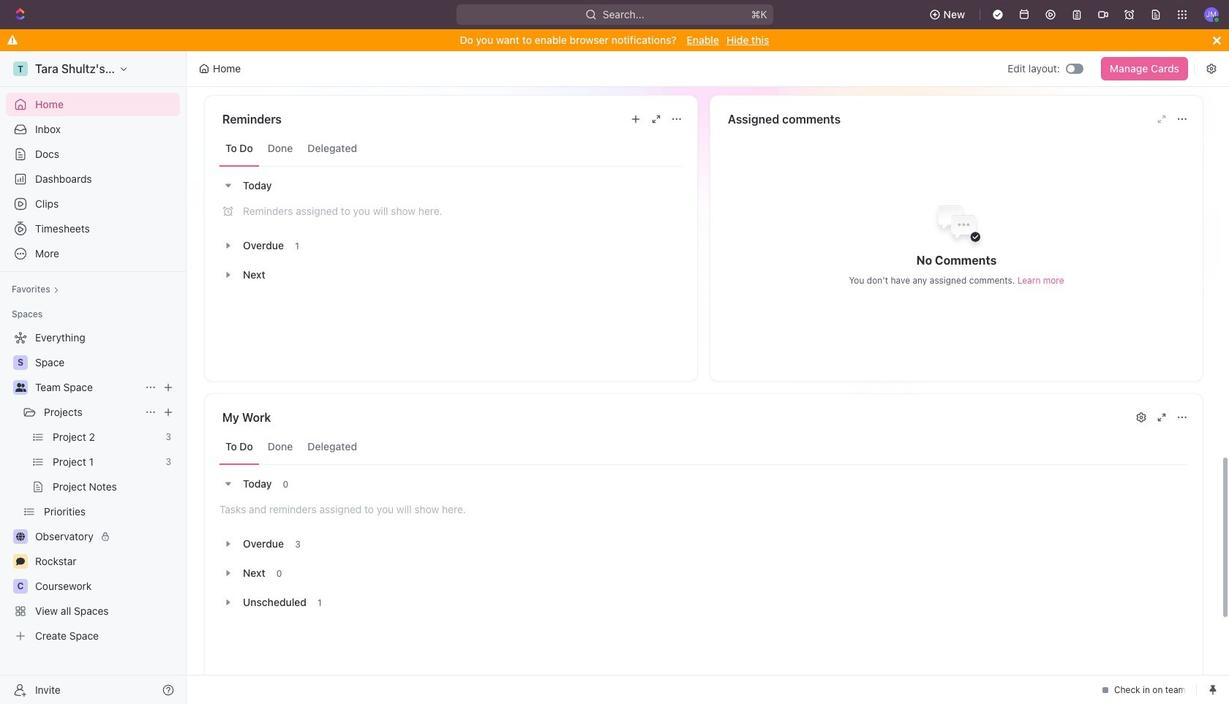 Task type: vqa. For each thing, say whether or not it's contained in the screenshot.
tree
yes



Task type: describe. For each thing, give the bounding box(es) containing it.
user group image
[[15, 383, 26, 392]]

sidebar navigation
[[0, 51, 190, 705]]

1 tab list from the top
[[220, 131, 683, 167]]

comment image
[[16, 558, 25, 566]]

globe image
[[16, 533, 25, 542]]



Task type: locate. For each thing, give the bounding box(es) containing it.
0 vertical spatial tab list
[[220, 131, 683, 167]]

tara shultz's workspace, , element
[[13, 61, 28, 76]]

2 tab list from the top
[[220, 430, 1188, 465]]

tab list
[[220, 131, 683, 167], [220, 430, 1188, 465]]

1 vertical spatial tab list
[[220, 430, 1188, 465]]

tree inside sidebar navigation
[[6, 326, 180, 648]]

coursework, , element
[[13, 580, 28, 594]]

tree
[[6, 326, 180, 648]]

space, , element
[[13, 356, 28, 370]]



